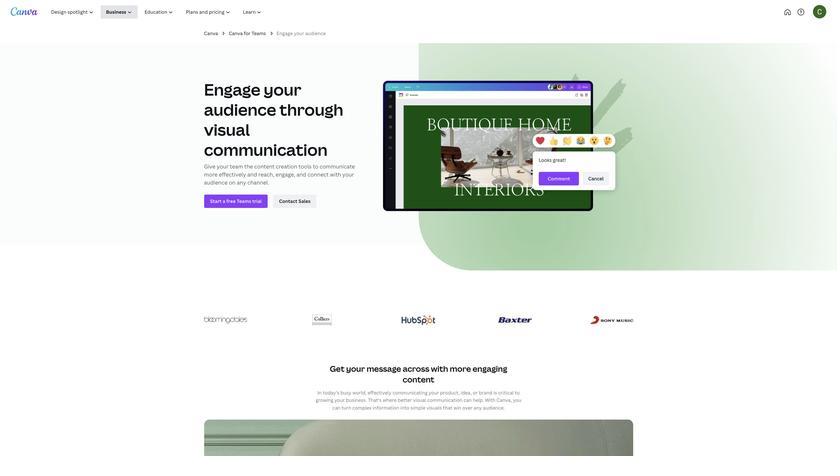 Task type: vqa. For each thing, say whether or not it's contained in the screenshot.
MORE inside the Get your message across with more engaging content
yes



Task type: locate. For each thing, give the bounding box(es) containing it.
any right "on"
[[237, 179, 246, 186]]

audience
[[306, 30, 326, 36], [204, 99, 276, 121], [204, 179, 228, 186]]

0 horizontal spatial to
[[313, 163, 319, 170]]

content inside get your message across with more engaging content
[[403, 374, 435, 385]]

0 horizontal spatial engage
[[204, 79, 261, 100]]

to inside engage your audience through visual communication give your team the content creation tools to communicate more effectively and reach, engage, and connect with your audience on any channel.
[[313, 163, 319, 170]]

can
[[464, 397, 472, 403], [333, 405, 341, 411]]

1 horizontal spatial content
[[403, 374, 435, 385]]

that
[[443, 405, 453, 411]]

effectively up that's
[[368, 390, 392, 396]]

your
[[294, 30, 304, 36], [264, 79, 302, 100], [217, 163, 229, 170], [343, 171, 354, 178], [346, 363, 365, 374], [429, 390, 439, 396], [335, 397, 345, 403]]

0 vertical spatial effectively
[[219, 171, 246, 178]]

and down the
[[248, 171, 257, 178]]

to up you
[[515, 390, 520, 396]]

turn
[[342, 405, 352, 411]]

content inside engage your audience through visual communication give your team the content creation tools to communicate more effectively and reach, engage, and connect with your audience on any channel.
[[254, 163, 275, 170]]

1 vertical spatial effectively
[[368, 390, 392, 396]]

0 vertical spatial visual
[[204, 119, 250, 141]]

with right across
[[431, 363, 449, 374]]

the
[[245, 163, 253, 170]]

canva for canva for teams
[[229, 30, 243, 36]]

and down tools
[[297, 171, 307, 178]]

engaging
[[473, 363, 508, 374]]

0 horizontal spatial more
[[204, 171, 218, 178]]

0 horizontal spatial content
[[254, 163, 275, 170]]

0 vertical spatial can
[[464, 397, 472, 403]]

foreground image - engage your audience image
[[383, 74, 634, 214]]

engage for engage your audience
[[277, 30, 293, 36]]

0 horizontal spatial can
[[333, 405, 341, 411]]

communicating
[[393, 390, 428, 396]]

0 horizontal spatial with
[[330, 171, 341, 178]]

1 horizontal spatial communication
[[428, 397, 463, 403]]

0 horizontal spatial any
[[237, 179, 246, 186]]

to
[[313, 163, 319, 170], [515, 390, 520, 396]]

1 horizontal spatial canva
[[229, 30, 243, 36]]

communication up that
[[428, 397, 463, 403]]

0 vertical spatial with
[[330, 171, 341, 178]]

effectively up "on"
[[219, 171, 246, 178]]

with down communicate
[[330, 171, 341, 178]]

communication
[[204, 139, 328, 161], [428, 397, 463, 403]]

any inside engage your audience through visual communication give your team the content creation tools to communicate more effectively and reach, engage, and connect with your audience on any channel.
[[237, 179, 246, 186]]

content up communicating
[[403, 374, 435, 385]]

0 vertical spatial to
[[313, 163, 319, 170]]

0 horizontal spatial effectively
[[219, 171, 246, 178]]

1 canva from the left
[[204, 30, 218, 36]]

for
[[244, 30, 251, 36]]

brand
[[479, 390, 493, 396]]

visual inside the in today's busy world, effectively communicating your product, idea, or brand is critical to growing your business. that's where better visual communication can help. with canva, you can turn complex information into simple visuals that win over any audience.
[[413, 397, 426, 403]]

hubspot image
[[402, 315, 436, 325]]

0 vertical spatial more
[[204, 171, 218, 178]]

visual
[[204, 119, 250, 141], [413, 397, 426, 403]]

1 horizontal spatial engage
[[277, 30, 293, 36]]

business.
[[346, 397, 367, 403]]

more
[[204, 171, 218, 178], [450, 363, 471, 374]]

communicate
[[320, 163, 355, 170]]

1 horizontal spatial more
[[450, 363, 471, 374]]

more down give at the left of page
[[204, 171, 218, 178]]

1 vertical spatial any
[[474, 405, 482, 411]]

baxter image
[[499, 318, 532, 323]]

engage inside engage your audience through visual communication give your team the content creation tools to communicate more effectively and reach, engage, and connect with your audience on any channel.
[[204, 79, 261, 100]]

effectively
[[219, 171, 246, 178], [368, 390, 392, 396]]

1 horizontal spatial any
[[474, 405, 482, 411]]

0 horizontal spatial canva
[[204, 30, 218, 36]]

give
[[204, 163, 216, 170]]

1 horizontal spatial visual
[[413, 397, 426, 403]]

1 vertical spatial content
[[403, 374, 435, 385]]

and
[[248, 171, 257, 178], [297, 171, 307, 178]]

0 vertical spatial engage
[[277, 30, 293, 36]]

1 vertical spatial communication
[[428, 397, 463, 403]]

1 vertical spatial to
[[515, 390, 520, 396]]

0 vertical spatial audience
[[306, 30, 326, 36]]

in
[[318, 390, 322, 396]]

engage
[[277, 30, 293, 36], [204, 79, 261, 100]]

with
[[330, 171, 341, 178], [431, 363, 449, 374]]

0 horizontal spatial communication
[[204, 139, 328, 161]]

effectively inside the in today's busy world, effectively communicating your product, idea, or brand is critical to growing your business. that's where better visual communication can help. with canva, you can turn complex information into simple visuals that win over any audience.
[[368, 390, 392, 396]]

more inside engage your audience through visual communication give your team the content creation tools to communicate more effectively and reach, engage, and connect with your audience on any channel.
[[204, 171, 218, 178]]

canva for teams link
[[229, 30, 266, 37]]

communication up the
[[204, 139, 328, 161]]

1 horizontal spatial effectively
[[368, 390, 392, 396]]

that's
[[368, 397, 382, 403]]

audience for engage your audience
[[306, 30, 326, 36]]

any
[[237, 179, 246, 186], [474, 405, 482, 411]]

1 vertical spatial visual
[[413, 397, 426, 403]]

1 vertical spatial engage
[[204, 79, 261, 100]]

help.
[[473, 397, 484, 403]]

0 vertical spatial any
[[237, 179, 246, 186]]

can up over
[[464, 397, 472, 403]]

engage your audience through visual communication give your team the content creation tools to communicate more effectively and reach, engage, and connect with your audience on any channel.
[[204, 79, 355, 186]]

content
[[254, 163, 275, 170], [403, 374, 435, 385]]

with inside get your message across with more engaging content
[[431, 363, 449, 374]]

to inside the in today's busy world, effectively communicating your product, idea, or brand is critical to growing your business. that's where better visual communication can help. with canva, you can turn complex information into simple visuals that win over any audience.
[[515, 390, 520, 396]]

or
[[473, 390, 478, 396]]

1 vertical spatial can
[[333, 405, 341, 411]]

tools
[[299, 163, 312, 170]]

1 vertical spatial audience
[[204, 99, 276, 121]]

sony music image
[[591, 316, 634, 325]]

2 vertical spatial audience
[[204, 179, 228, 186]]

1 vertical spatial with
[[431, 363, 449, 374]]

to for communicating
[[515, 390, 520, 396]]

to up connect
[[313, 163, 319, 170]]

can left turn
[[333, 405, 341, 411]]

2 canva from the left
[[229, 30, 243, 36]]

1 horizontal spatial to
[[515, 390, 520, 396]]

canva
[[204, 30, 218, 36], [229, 30, 243, 36]]

any inside the in today's busy world, effectively communicating your product, idea, or brand is critical to growing your business. that's where better visual communication can help. with canva, you can turn complex information into simple visuals that win over any audience.
[[474, 405, 482, 411]]

0 horizontal spatial and
[[248, 171, 257, 178]]

0 vertical spatial communication
[[204, 139, 328, 161]]

1 horizontal spatial and
[[297, 171, 307, 178]]

any down help.
[[474, 405, 482, 411]]

canva for teams
[[229, 30, 266, 36]]

0 horizontal spatial visual
[[204, 119, 250, 141]]

busy
[[341, 390, 352, 396]]

1 horizontal spatial with
[[431, 363, 449, 374]]

is
[[494, 390, 497, 396]]

more up idea, at the right bottom of page
[[450, 363, 471, 374]]

0 vertical spatial content
[[254, 163, 275, 170]]

over
[[463, 405, 473, 411]]

in today's busy world, effectively communicating your product, idea, or brand is critical to growing your business. that's where better visual communication can help. with canva, you can turn complex information into simple visuals that win over any audience.
[[316, 390, 522, 411]]

2 and from the left
[[297, 171, 307, 178]]

message
[[367, 363, 401, 374]]

engage,
[[276, 171, 295, 178]]

content up reach,
[[254, 163, 275, 170]]

1 vertical spatial more
[[450, 363, 471, 374]]



Task type: describe. For each thing, give the bounding box(es) containing it.
colliers international image
[[313, 311, 332, 330]]

teams
[[252, 30, 266, 36]]

complex
[[353, 405, 372, 411]]

idea,
[[461, 390, 472, 396]]

top level navigation element
[[45, 5, 290, 19]]

information
[[373, 405, 400, 411]]

today's
[[323, 390, 340, 396]]

to for communication
[[313, 163, 319, 170]]

with inside engage your audience through visual communication give your team the content creation tools to communicate more effectively and reach, engage, and connect with your audience on any channel.
[[330, 171, 341, 178]]

through
[[280, 99, 344, 121]]

engage your audience
[[277, 30, 326, 36]]

world,
[[353, 390, 367, 396]]

communication inside the in today's busy world, effectively communicating your product, idea, or brand is critical to growing your business. that's where better visual communication can help. with canva, you can turn complex information into simple visuals that win over any audience.
[[428, 397, 463, 403]]

canva link
[[204, 30, 218, 37]]

channel.
[[248, 179, 270, 186]]

better
[[398, 397, 412, 403]]

connect
[[308, 171, 329, 178]]

frame 10288828 (4) image
[[419, 43, 838, 271]]

canva for canva
[[204, 30, 218, 36]]

more inside get your message across with more engaging content
[[450, 363, 471, 374]]

team
[[230, 163, 243, 170]]

on
[[229, 179, 236, 186]]

visuals
[[427, 405, 442, 411]]

critical
[[499, 390, 514, 396]]

across
[[403, 363, 430, 374]]

your inside get your message across with more engaging content
[[346, 363, 365, 374]]

visual inside engage your audience through visual communication give your team the content creation tools to communicate more effectively and reach, engage, and connect with your audience on any channel.
[[204, 119, 250, 141]]

with
[[485, 397, 496, 403]]

get
[[330, 363, 345, 374]]

audience.
[[483, 405, 505, 411]]

growing
[[316, 397, 334, 403]]

ui---video-thumbnail-(new-creative) (1) image
[[204, 420, 634, 456]]

audience for engage your audience through visual communication give your team the content creation tools to communicate more effectively and reach, engage, and connect with your audience on any channel.
[[204, 99, 276, 121]]

bloomingdale's image
[[204, 317, 247, 324]]

into
[[401, 405, 410, 411]]

canva,
[[497, 397, 512, 403]]

1 and from the left
[[248, 171, 257, 178]]

get your message across with more engaging content
[[330, 363, 508, 385]]

engage for engage your audience through visual communication give your team the content creation tools to communicate more effectively and reach, engage, and connect with your audience on any channel.
[[204, 79, 261, 100]]

creation
[[276, 163, 298, 170]]

reach,
[[259, 171, 275, 178]]

effectively inside engage your audience through visual communication give your team the content creation tools to communicate more effectively and reach, engage, and connect with your audience on any channel.
[[219, 171, 246, 178]]

communication inside engage your audience through visual communication give your team the content creation tools to communicate more effectively and reach, engage, and connect with your audience on any channel.
[[204, 139, 328, 161]]

simple
[[411, 405, 426, 411]]

product,
[[441, 390, 460, 396]]

where
[[383, 397, 397, 403]]

you
[[514, 397, 522, 403]]

win
[[454, 405, 462, 411]]

1 horizontal spatial can
[[464, 397, 472, 403]]



